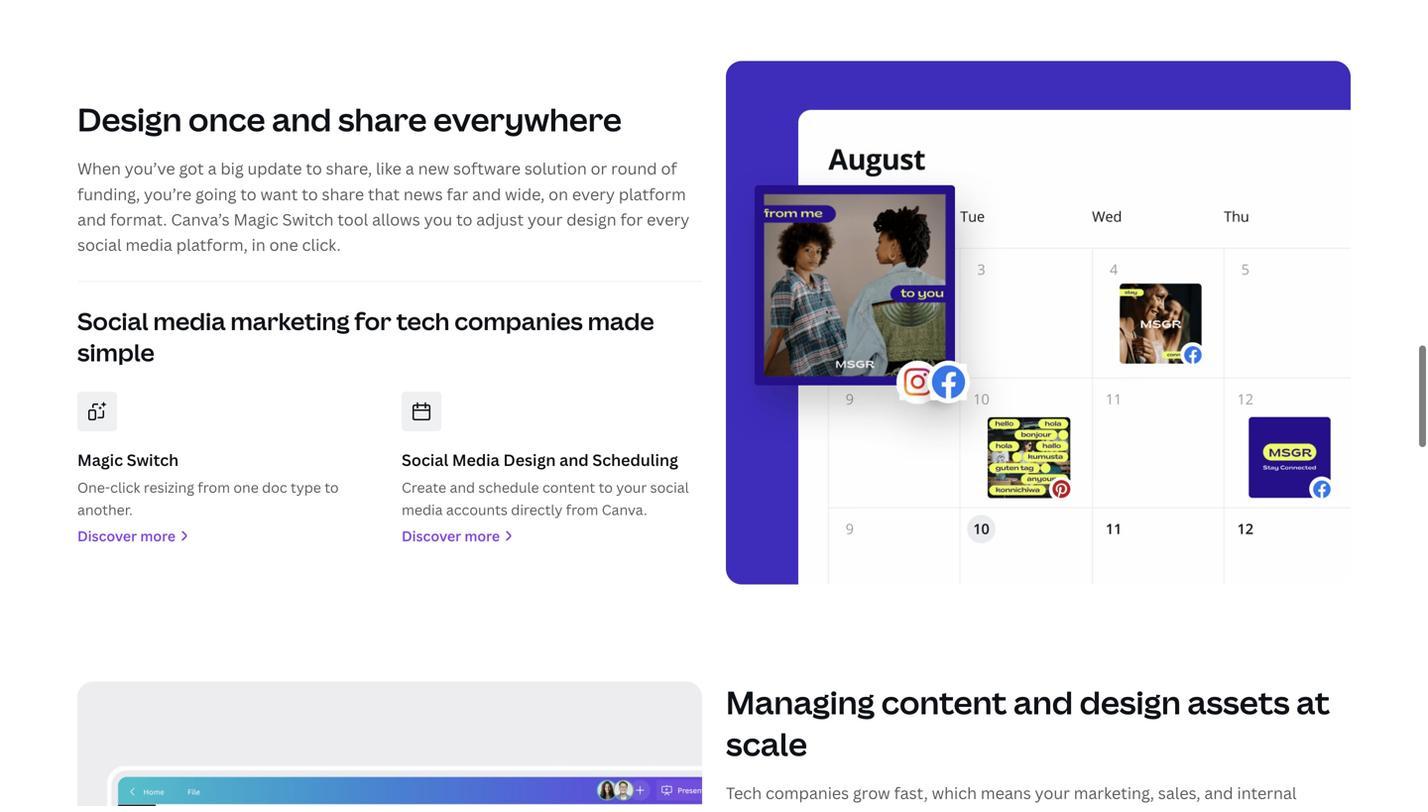 Task type: describe. For each thing, give the bounding box(es) containing it.
1 a from the left
[[208, 158, 217, 179]]

update
[[247, 158, 302, 179]]

media inside the when you've got a big update to share, like a new software solution or round of funding, you're going to want to share that news far and wide, on every platform and format. canva's magic switch tool allows you to adjust your design for every social media platform, in one click.
[[125, 234, 173, 255]]

discover more link for resizing
[[77, 525, 378, 547]]

tech
[[726, 783, 762, 804]]

more for one-
[[140, 527, 176, 545]]

round
[[611, 158, 657, 179]]

magic inside the when you've got a big update to share, like a new software solution or round of funding, you're going to want to share that news far and wide, on every platform and format. canva's magic switch tool allows you to adjust your design for every social media platform, in one click.
[[234, 209, 279, 230]]

platform
[[619, 183, 686, 205]]

got
[[179, 158, 204, 179]]

doc
[[262, 478, 287, 497]]

companies inside social media marketing for tech companies made simple
[[455, 305, 583, 337]]

marketing
[[230, 305, 350, 337]]

want
[[260, 183, 298, 205]]

resizing
[[144, 478, 194, 497]]

one inside the when you've got a big update to share, like a new software solution or round of funding, you're going to want to share that news far and wide, on every platform and format. canva's magic switch tool allows you to adjust your design for every social media platform, in one click.
[[269, 234, 298, 255]]

tech presentation editing in canva image
[[77, 682, 702, 806]]

going
[[195, 183, 237, 205]]

software
[[453, 158, 521, 179]]

far
[[447, 183, 468, 205]]

new
[[418, 158, 450, 179]]

in
[[252, 234, 266, 255]]

managing content and design assets at scale
[[726, 681, 1330, 766]]

media inside social media design and scheduling create and schedule content to your social media accounts directly from canva.
[[402, 500, 443, 519]]

from inside social media design and scheduling create and schedule content to your social media accounts directly from canva.
[[566, 500, 599, 519]]

to down big
[[240, 183, 257, 205]]

design inside the when you've got a big update to share, like a new software solution or round of funding, you're going to want to share that news far and wide, on every platform and format. canva's magic switch tool allows you to adjust your design for every social media platform, in one click.
[[567, 209, 617, 230]]

on
[[549, 183, 568, 205]]

design inside social media design and scheduling create and schedule content to your social media accounts directly from canva.
[[503, 449, 556, 471]]

and down software
[[472, 183, 501, 205]]

social inside social media design and scheduling create and schedule content to your social media accounts directly from canva.
[[650, 478, 689, 497]]

managing
[[726, 681, 875, 724]]

media inside social media marketing for tech companies made simple
[[153, 305, 226, 337]]

share,
[[326, 158, 372, 179]]

you've
[[125, 158, 175, 179]]

big
[[221, 158, 244, 179]]

magic inside 'magic switch one-click resizing from one doc type to another.'
[[77, 449, 123, 471]]

create
[[402, 478, 446, 497]]

switch inside 'magic switch one-click resizing from one doc type to another.'
[[127, 449, 179, 471]]

click.
[[302, 234, 341, 255]]

and inside tech companies grow fast, which means your marketing, sales, and internal
[[1205, 783, 1234, 804]]

when
[[77, 158, 121, 179]]

internal
[[1237, 783, 1297, 804]]

discover more for media
[[402, 527, 500, 545]]

your inside the when you've got a big update to share, like a new software solution or round of funding, you're going to want to share that news far and wide, on every platform and format. canva's magic switch tool allows you to adjust your design for every social media platform, in one click.
[[528, 209, 563, 230]]

you're
[[144, 183, 192, 205]]

your inside social media design and scheduling create and schedule content to your social media accounts directly from canva.
[[616, 478, 647, 497]]

content inside managing content and design assets at scale
[[881, 681, 1007, 724]]

0 vertical spatial share
[[338, 98, 427, 141]]

news
[[404, 183, 443, 205]]

your inside tech companies grow fast, which means your marketing, sales, and internal
[[1035, 783, 1070, 804]]

share inside the when you've got a big update to share, like a new software solution or round of funding, you're going to want to share that news far and wide, on every platform and format. canva's magic switch tool allows you to adjust your design for every social media platform, in one click.
[[322, 183, 364, 205]]

content planning and scheduling for tech teams in canva image
[[726, 61, 1351, 585]]

canva's
[[171, 209, 230, 230]]

social for social media design and scheduling create and schedule content to your social media accounts directly from canva.
[[402, 449, 449, 471]]

to left 'share,'
[[306, 158, 322, 179]]

for inside the when you've got a big update to share, like a new software solution or round of funding, you're going to want to share that news far and wide, on every platform and format. canva's magic switch tool allows you to adjust your design for every social media platform, in one click.
[[620, 209, 643, 230]]

funding,
[[77, 183, 140, 205]]

from inside 'magic switch one-click resizing from one doc type to another.'
[[198, 478, 230, 497]]

means
[[981, 783, 1031, 804]]

to right you
[[456, 209, 473, 230]]

design inside managing content and design assets at scale
[[1080, 681, 1181, 724]]

discover for social
[[402, 527, 461, 545]]

discover more for switch
[[77, 527, 176, 545]]

scheduling
[[593, 449, 678, 471]]

tech companies grow fast, which means your marketing, sales, and internal
[[726, 783, 1346, 806]]

allows
[[372, 209, 420, 230]]



Task type: vqa. For each thing, say whether or not it's contained in the screenshot.
Language: English (Australia) BUTTON
no



Task type: locate. For each thing, give the bounding box(es) containing it.
discover
[[77, 527, 137, 545], [402, 527, 461, 545]]

0 horizontal spatial design
[[567, 209, 617, 230]]

1 horizontal spatial magic
[[234, 209, 279, 230]]

your right means
[[1035, 783, 1070, 804]]

platform,
[[176, 234, 248, 255]]

of
[[661, 158, 677, 179]]

0 vertical spatial design
[[567, 209, 617, 230]]

discover down create
[[402, 527, 461, 545]]

media down platform,
[[153, 305, 226, 337]]

to right the type
[[325, 478, 339, 497]]

content
[[543, 478, 595, 497], [881, 681, 1007, 724]]

0 horizontal spatial your
[[528, 209, 563, 230]]

from
[[198, 478, 230, 497], [566, 500, 599, 519]]

1 horizontal spatial discover
[[402, 527, 461, 545]]

for inside social media marketing for tech companies made simple
[[355, 305, 391, 337]]

1 horizontal spatial switch
[[282, 209, 334, 230]]

social
[[77, 305, 148, 337], [402, 449, 449, 471]]

which
[[932, 783, 977, 804]]

content up which
[[881, 681, 1007, 724]]

social
[[77, 234, 122, 255], [650, 478, 689, 497]]

and
[[272, 98, 332, 141], [472, 183, 501, 205], [77, 209, 106, 230], [560, 449, 589, 471], [450, 478, 475, 497], [1014, 681, 1073, 724], [1205, 783, 1234, 804]]

a
[[208, 158, 217, 179], [405, 158, 414, 179]]

1 vertical spatial social
[[402, 449, 449, 471]]

once
[[188, 98, 265, 141]]

solution
[[525, 158, 587, 179]]

1 horizontal spatial design
[[503, 449, 556, 471]]

directly
[[511, 500, 563, 519]]

1 discover from the left
[[77, 527, 137, 545]]

1 vertical spatial every
[[647, 209, 690, 230]]

0 vertical spatial your
[[528, 209, 563, 230]]

social inside the when you've got a big update to share, like a new software solution or round of funding, you're going to want to share that news far and wide, on every platform and format. canva's magic switch tool allows you to adjust your design for every social media platform, in one click.
[[77, 234, 122, 255]]

switch
[[282, 209, 334, 230], [127, 449, 179, 471]]

media
[[125, 234, 173, 255], [153, 305, 226, 337], [402, 500, 443, 519]]

one-
[[77, 478, 110, 497]]

1 horizontal spatial more
[[465, 527, 500, 545]]

like
[[376, 158, 402, 179]]

wide,
[[505, 183, 545, 205]]

one
[[269, 234, 298, 255], [233, 478, 259, 497]]

sales,
[[1158, 783, 1201, 804]]

more
[[140, 527, 176, 545], [465, 527, 500, 545]]

more down resizing
[[140, 527, 176, 545]]

one left doc
[[233, 478, 259, 497]]

one right in
[[269, 234, 298, 255]]

1 vertical spatial design
[[1080, 681, 1181, 724]]

discover more down another. on the bottom of page
[[77, 527, 176, 545]]

you
[[424, 209, 452, 230]]

0 vertical spatial social
[[77, 305, 148, 337]]

more for design
[[465, 527, 500, 545]]

a right like in the top of the page
[[405, 158, 414, 179]]

everywhere
[[433, 98, 622, 141]]

social down scheduling
[[650, 478, 689, 497]]

design up marketing,
[[1080, 681, 1181, 724]]

social down format.
[[77, 234, 122, 255]]

one inside 'magic switch one-click resizing from one doc type to another.'
[[233, 478, 259, 497]]

1 horizontal spatial one
[[269, 234, 298, 255]]

to
[[306, 158, 322, 179], [240, 183, 257, 205], [302, 183, 318, 205], [456, 209, 473, 230], [325, 478, 339, 497], [599, 478, 613, 497]]

0 vertical spatial design
[[77, 98, 182, 141]]

assets
[[1188, 681, 1290, 724]]

0 horizontal spatial for
[[355, 305, 391, 337]]

1 horizontal spatial discover more link
[[402, 525, 702, 547]]

for down platform
[[620, 209, 643, 230]]

content up directly
[[543, 478, 595, 497]]

media down format.
[[125, 234, 173, 255]]

share
[[338, 98, 427, 141], [322, 183, 364, 205]]

0 vertical spatial every
[[572, 183, 615, 205]]

social media design and scheduling create and schedule content to your social media accounts directly from canva.
[[402, 449, 689, 519]]

discover more down accounts on the left bottom of page
[[402, 527, 500, 545]]

discover for magic
[[77, 527, 137, 545]]

tech
[[396, 305, 450, 337]]

discover more link down directly
[[402, 525, 702, 547]]

0 vertical spatial magic
[[234, 209, 279, 230]]

0 horizontal spatial discover
[[77, 527, 137, 545]]

to up canva.
[[599, 478, 613, 497]]

discover more link for scheduling
[[402, 525, 702, 547]]

adjust
[[476, 209, 524, 230]]

and up accounts on the left bottom of page
[[450, 478, 475, 497]]

1 vertical spatial share
[[322, 183, 364, 205]]

2 vertical spatial media
[[402, 500, 443, 519]]

design down the on
[[567, 209, 617, 230]]

discover more
[[77, 527, 176, 545], [402, 527, 500, 545]]

click
[[110, 478, 140, 497]]

1 vertical spatial from
[[566, 500, 599, 519]]

0 horizontal spatial switch
[[127, 449, 179, 471]]

1 horizontal spatial your
[[616, 478, 647, 497]]

design
[[567, 209, 617, 230], [1080, 681, 1181, 724]]

0 horizontal spatial social
[[77, 305, 148, 337]]

social inside social media design and scheduling create and schedule content to your social media accounts directly from canva.
[[402, 449, 449, 471]]

from right resizing
[[198, 478, 230, 497]]

0 horizontal spatial discover more
[[77, 527, 176, 545]]

to right want on the left
[[302, 183, 318, 205]]

1 vertical spatial magic
[[77, 449, 123, 471]]

1 vertical spatial content
[[881, 681, 1007, 724]]

2 a from the left
[[405, 158, 414, 179]]

your down the on
[[528, 209, 563, 230]]

more down accounts on the left bottom of page
[[465, 527, 500, 545]]

schedule
[[479, 478, 539, 497]]

and inside managing content and design assets at scale
[[1014, 681, 1073, 724]]

simple
[[77, 336, 155, 368]]

media
[[452, 449, 500, 471]]

canva.
[[602, 500, 647, 519]]

2 vertical spatial your
[[1035, 783, 1070, 804]]

format.
[[110, 209, 167, 230]]

0 vertical spatial from
[[198, 478, 230, 497]]

0 vertical spatial media
[[125, 234, 173, 255]]

a left big
[[208, 158, 217, 179]]

when you've got a big update to share, like a new software solution or round of funding, you're going to want to share that news far and wide, on every platform and format. canva's magic switch tool allows you to adjust your design for every social media platform, in one click.
[[77, 158, 690, 255]]

1 horizontal spatial every
[[647, 209, 690, 230]]

0 vertical spatial one
[[269, 234, 298, 255]]

accounts
[[446, 500, 508, 519]]

and up update
[[272, 98, 332, 141]]

1 horizontal spatial discover more
[[402, 527, 500, 545]]

0 horizontal spatial every
[[572, 183, 615, 205]]

2 discover more from the left
[[402, 527, 500, 545]]

social for social media marketing for tech companies made simple
[[77, 305, 148, 337]]

switch inside the when you've got a big update to share, like a new software solution or round of funding, you're going to want to share that news far and wide, on every platform and format. canva's magic switch tool allows you to adjust your design for every social media platform, in one click.
[[282, 209, 334, 230]]

to inside 'magic switch one-click resizing from one doc type to another.'
[[325, 478, 339, 497]]

fast,
[[894, 783, 928, 804]]

0 horizontal spatial companies
[[455, 305, 583, 337]]

at
[[1297, 681, 1330, 724]]

from left canva.
[[566, 500, 599, 519]]

0 horizontal spatial discover more link
[[77, 525, 378, 547]]

design once and share everywhere
[[77, 98, 622, 141]]

1 vertical spatial your
[[616, 478, 647, 497]]

design up schedule
[[503, 449, 556, 471]]

every down platform
[[647, 209, 690, 230]]

1 vertical spatial design
[[503, 449, 556, 471]]

or
[[591, 158, 607, 179]]

discover down another. on the bottom of page
[[77, 527, 137, 545]]

scale
[[726, 722, 807, 766]]

social media marketing for tech companies made simple
[[77, 305, 654, 368]]

1 vertical spatial companies
[[766, 783, 849, 804]]

2 discover from the left
[[402, 527, 461, 545]]

every
[[572, 183, 615, 205], [647, 209, 690, 230]]

2 horizontal spatial your
[[1035, 783, 1070, 804]]

tool
[[338, 209, 368, 230]]

0 vertical spatial content
[[543, 478, 595, 497]]

another.
[[77, 500, 133, 519]]

0 horizontal spatial design
[[77, 98, 182, 141]]

and right sales,
[[1205, 783, 1234, 804]]

and up tech companies grow fast, which means your marketing, sales, and internal
[[1014, 681, 1073, 724]]

media down create
[[402, 500, 443, 519]]

1 vertical spatial social
[[650, 478, 689, 497]]

1 horizontal spatial content
[[881, 681, 1007, 724]]

design up you've
[[77, 98, 182, 141]]

0 horizontal spatial magic
[[77, 449, 123, 471]]

1 horizontal spatial for
[[620, 209, 643, 230]]

discover more link
[[77, 525, 378, 547], [402, 525, 702, 547]]

to inside social media design and scheduling create and schedule content to your social media accounts directly from canva.
[[599, 478, 613, 497]]

1 discover more from the left
[[77, 527, 176, 545]]

1 vertical spatial for
[[355, 305, 391, 337]]

companies
[[455, 305, 583, 337], [766, 783, 849, 804]]

1 vertical spatial switch
[[127, 449, 179, 471]]

1 horizontal spatial social
[[650, 478, 689, 497]]

for
[[620, 209, 643, 230], [355, 305, 391, 337]]

design
[[77, 98, 182, 141], [503, 449, 556, 471]]

1 discover more link from the left
[[77, 525, 378, 547]]

1 vertical spatial one
[[233, 478, 259, 497]]

2 discover more link from the left
[[402, 525, 702, 547]]

1 horizontal spatial a
[[405, 158, 414, 179]]

2 more from the left
[[465, 527, 500, 545]]

and left scheduling
[[560, 449, 589, 471]]

0 horizontal spatial social
[[77, 234, 122, 255]]

1 horizontal spatial companies
[[766, 783, 849, 804]]

magic
[[234, 209, 279, 230], [77, 449, 123, 471]]

content inside social media design and scheduling create and schedule content to your social media accounts directly from canva.
[[543, 478, 595, 497]]

0 horizontal spatial from
[[198, 478, 230, 497]]

your
[[528, 209, 563, 230], [616, 478, 647, 497], [1035, 783, 1070, 804]]

0 vertical spatial social
[[77, 234, 122, 255]]

switch up resizing
[[127, 449, 179, 471]]

0 horizontal spatial more
[[140, 527, 176, 545]]

social inside social media marketing for tech companies made simple
[[77, 305, 148, 337]]

marketing,
[[1074, 783, 1155, 804]]

1 horizontal spatial social
[[402, 449, 449, 471]]

magic up in
[[234, 209, 279, 230]]

for left tech
[[355, 305, 391, 337]]

1 horizontal spatial from
[[566, 500, 599, 519]]

magic up one- on the bottom left
[[77, 449, 123, 471]]

1 horizontal spatial design
[[1080, 681, 1181, 724]]

magic switch one-click resizing from one doc type to another.
[[77, 449, 339, 519]]

1 more from the left
[[140, 527, 176, 545]]

0 horizontal spatial one
[[233, 478, 259, 497]]

every down or
[[572, 183, 615, 205]]

and down funding,
[[77, 209, 106, 230]]

share up like in the top of the page
[[338, 98, 427, 141]]

type
[[291, 478, 321, 497]]

share down 'share,'
[[322, 183, 364, 205]]

grow
[[853, 783, 890, 804]]

1 vertical spatial media
[[153, 305, 226, 337]]

0 horizontal spatial a
[[208, 158, 217, 179]]

that
[[368, 183, 400, 205]]

discover more link down 'magic switch one-click resizing from one doc type to another.' on the left of page
[[77, 525, 378, 547]]

0 vertical spatial switch
[[282, 209, 334, 230]]

made
[[588, 305, 654, 337]]

companies inside tech companies grow fast, which means your marketing, sales, and internal
[[766, 783, 849, 804]]

0 horizontal spatial content
[[543, 478, 595, 497]]

your up canva.
[[616, 478, 647, 497]]

0 vertical spatial for
[[620, 209, 643, 230]]

switch up click.
[[282, 209, 334, 230]]

0 vertical spatial companies
[[455, 305, 583, 337]]



